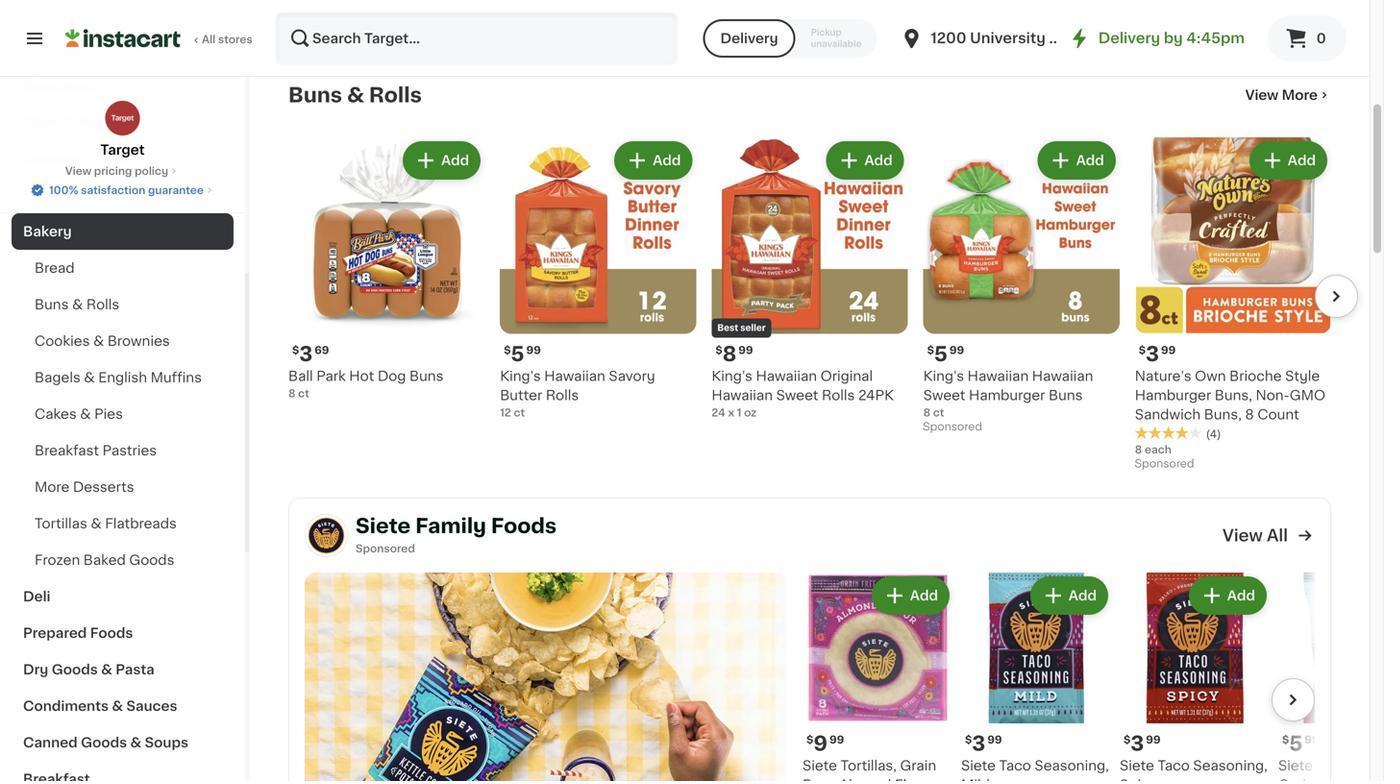 Task type: locate. For each thing, give the bounding box(es) containing it.
1 horizontal spatial $ 5 99
[[927, 344, 964, 364]]

$ 3 99 up spicy
[[1124, 734, 1161, 754]]

0 horizontal spatial sweet
[[776, 389, 818, 402]]

add for siete taco seasoning, mild
[[1069, 589, 1097, 603]]

foods right family
[[491, 516, 557, 537]]

taco inside siete taco seasoning, mild
[[999, 759, 1031, 773]]

beverages
[[23, 79, 97, 92]]

siete family foods image
[[305, 514, 348, 557]]

5 for king's hawaiian savory butter rolls
[[511, 344, 524, 364]]

siete for siete family foods spo nsored
[[356, 516, 411, 537]]

hamburger for own
[[1135, 389, 1211, 402]]

goods down 'condiments & sauces'
[[81, 736, 127, 750]]

mild
[[961, 779, 990, 782]]

siete tortillas, grain free, almond flour
[[803, 759, 936, 782]]

instacart logo image
[[65, 27, 181, 50]]

9
[[814, 734, 828, 754]]

0 vertical spatial foods
[[491, 516, 557, 537]]

oz right 1 on the right of page
[[744, 407, 757, 418]]

$ 5 99 up butter
[[504, 344, 541, 364]]

siete up the free, at the right of page
[[803, 759, 837, 773]]

breakfast
[[35, 444, 99, 458]]

$ inside $ 8 99
[[716, 345, 723, 356]]

seasoning, inside siete taco seasoning, spicy
[[1193, 759, 1268, 773]]

buns inside king's hawaiian hawaiian sweet hamburger buns 8 ct
[[1049, 389, 1083, 402]]

$ up mild
[[965, 735, 972, 745]]

$ up butter
[[504, 345, 511, 356]]

$ up the free, at the right of page
[[807, 735, 814, 745]]

product group
[[1135, 0, 1331, 45], [288, 138, 485, 401], [500, 138, 696, 420], [712, 138, 908, 420], [923, 138, 1120, 438], [1135, 138, 1331, 475], [803, 573, 954, 782], [961, 573, 1112, 782], [1120, 573, 1271, 782]]

1 horizontal spatial sweet
[[923, 389, 966, 402]]

5 up siete tortilla ch
[[1289, 734, 1303, 754]]

2 horizontal spatial king's
[[923, 370, 964, 383]]

frozen up bakery
[[23, 188, 70, 202]]

$ down best
[[716, 345, 723, 356]]

1 sweet from the left
[[776, 389, 818, 402]]

$ left 69
[[292, 345, 299, 356]]

8
[[723, 344, 737, 364], [288, 388, 296, 399], [923, 407, 931, 418], [1245, 408, 1254, 421], [1135, 445, 1142, 455]]

1 hamburger from the left
[[969, 389, 1045, 402]]

hawaiian inside king's hawaiian savory butter rolls 12 ct
[[544, 370, 605, 383]]

1 horizontal spatial seasoning,
[[1193, 759, 1268, 773]]

2 taco from the left
[[1158, 759, 1190, 773]]

5
[[511, 344, 524, 364], [934, 344, 948, 364], [1289, 734, 1303, 754]]

frozen for frozen
[[23, 188, 70, 202]]

delivery inside "button"
[[720, 32, 778, 45]]

ct inside ball park hot dog buns 8 ct
[[298, 388, 309, 399]]

tortillas
[[35, 517, 87, 531]]

$ 5 99 up king's hawaiian hawaiian sweet hamburger buns 8 ct
[[927, 344, 964, 364]]

all stores link
[[65, 12, 254, 65]]

family
[[415, 516, 486, 537]]

0 horizontal spatial $ 5 99
[[504, 344, 541, 364]]

$ 5 99
[[504, 344, 541, 364], [927, 344, 964, 364], [1282, 734, 1319, 754]]

0 horizontal spatial foods
[[90, 627, 133, 640]]

★★★★★
[[1135, 426, 1202, 440], [1135, 426, 1202, 440]]

more desserts
[[35, 481, 134, 494]]

1 horizontal spatial foods
[[491, 516, 557, 537]]

$ 3 99 up mild
[[965, 734, 1002, 754]]

king's inside king's hawaiian savory butter rolls 12 ct
[[500, 370, 541, 383]]

$ for nature's own brioche style hamburger buns, non-gmo sandwich buns, 8 count
[[1139, 345, 1146, 356]]

siete inside siete tortillas, grain free, almond flour
[[803, 759, 837, 773]]

1 horizontal spatial delivery
[[1099, 31, 1160, 45]]

99 for siete taco seasoning, spicy
[[1146, 735, 1161, 745]]

siete up spicy
[[1120, 759, 1154, 773]]

goods for canned goods & soups
[[81, 736, 127, 750]]

2 horizontal spatial 5
[[1289, 734, 1303, 754]]

2 vertical spatial sponsored badge image
[[1135, 459, 1193, 470]]

foods
[[491, 516, 557, 537], [90, 627, 133, 640]]

$ up king's hawaiian hawaiian sweet hamburger buns 8 ct
[[927, 345, 934, 356]]

0 vertical spatial view
[[1245, 89, 1279, 102]]

1 horizontal spatial oz
[[744, 407, 757, 418]]

sponsored badge image
[[1135, 30, 1193, 41], [923, 422, 982, 433], [1135, 459, 1193, 470]]

nature's
[[1135, 370, 1192, 383]]

ball
[[288, 370, 313, 383]]

add
[[441, 154, 469, 167], [653, 154, 681, 167], [865, 154, 893, 167], [1076, 154, 1104, 167], [1288, 154, 1316, 167], [910, 589, 938, 603], [1069, 589, 1097, 603], [1227, 589, 1255, 603]]

1 horizontal spatial buns & rolls
[[288, 85, 422, 105]]

0 horizontal spatial delivery
[[720, 32, 778, 45]]

buns & rolls
[[288, 85, 422, 105], [35, 298, 119, 311]]

view
[[1245, 89, 1279, 102], [65, 166, 91, 176], [1223, 528, 1263, 544]]

guarantee
[[148, 185, 204, 196]]

3 for siete taco seasoning, mild
[[972, 734, 986, 754]]

seasoning,
[[1035, 759, 1109, 773], [1193, 759, 1268, 773]]

2 sweet from the left
[[923, 389, 966, 402]]

$ for king's hawaiian hawaiian sweet hamburger buns
[[927, 345, 934, 356]]

add button
[[405, 143, 479, 178], [616, 143, 691, 178], [828, 143, 902, 178], [1040, 143, 1114, 178], [1251, 143, 1326, 178], [874, 579, 948, 613], [1032, 579, 1106, 613], [1191, 579, 1265, 613]]

frozen baked goods link
[[12, 542, 234, 579]]

all stores
[[202, 34, 252, 45]]

taco for spicy
[[1158, 759, 1190, 773]]

buns, down brioche at the right of the page
[[1215, 389, 1252, 402]]

best
[[717, 324, 738, 333]]

3
[[299, 344, 313, 364], [1146, 344, 1159, 364], [972, 734, 986, 754], [1131, 734, 1144, 754]]

5 up butter
[[511, 344, 524, 364]]

tortillas,
[[841, 759, 897, 773]]

oz right "20"
[[517, 15, 529, 26]]

1 vertical spatial oz
[[744, 407, 757, 418]]

delivery for delivery by 4:45pm
[[1099, 31, 1160, 45]]

0 horizontal spatial buns & rolls
[[35, 298, 119, 311]]

prepared foods link
[[12, 615, 234, 652]]

24
[[712, 407, 726, 418]]

1 vertical spatial item carousel region
[[786, 573, 1384, 782]]

$ 5 99 for siete tortilla ch
[[1282, 734, 1319, 754]]

item carousel region containing 9
[[786, 573, 1384, 782]]

None search field
[[275, 12, 678, 65]]

99 for king's hawaiian hawaiian sweet hamburger buns
[[950, 345, 964, 356]]

3 for ball park hot dog buns
[[299, 344, 313, 364]]

3 left 69
[[299, 344, 313, 364]]

hawaiian for sweet
[[756, 370, 817, 383]]

0 vertical spatial buns & rolls link
[[288, 84, 422, 107]]

2 horizontal spatial ct
[[933, 407, 944, 418]]

0 vertical spatial frozen
[[23, 188, 70, 202]]

add button for siete taco seasoning, mild
[[1032, 579, 1106, 613]]

siete taco seasoning, spicy
[[1120, 759, 1268, 782]]

buns & rolls inside buns & rolls link
[[35, 298, 119, 311]]

siete up nsored
[[356, 516, 411, 537]]

99 for nature's own brioche style hamburger buns, non-gmo sandwich buns, 8 count
[[1161, 345, 1176, 356]]

99 for king's hawaiian original hawaiian sweet rolls 24pk
[[739, 345, 753, 356]]

0 vertical spatial buns & rolls
[[288, 85, 422, 105]]

more up the "tortillas"
[[35, 481, 69, 494]]

add button for king's hawaiian savory butter rolls
[[616, 143, 691, 178]]

20 oz
[[500, 15, 529, 26]]

99 up siete tortilla ch
[[1305, 735, 1319, 745]]

&
[[347, 85, 364, 105], [62, 115, 73, 129], [77, 152, 88, 165], [72, 298, 83, 311], [93, 335, 104, 348], [84, 371, 95, 385], [80, 408, 91, 421], [91, 517, 102, 531], [101, 663, 112, 677], [112, 700, 123, 713], [130, 736, 142, 750]]

99 up butter
[[526, 345, 541, 356]]

2 vertical spatial view
[[1223, 528, 1263, 544]]

siete inside siete tortilla ch
[[1279, 759, 1313, 773]]

target link
[[100, 100, 145, 160]]

$ 5 99 up siete tortilla ch
[[1282, 734, 1319, 754]]

siete inside siete taco seasoning, mild
[[961, 759, 996, 773]]

0 vertical spatial item carousel region
[[261, 130, 1358, 482]]

snacks
[[23, 152, 73, 165]]

1 horizontal spatial buns & rolls link
[[288, 84, 422, 107]]

all
[[202, 34, 216, 45], [1267, 528, 1288, 544]]

ch
[[1365, 759, 1384, 773]]

2 horizontal spatial $ 5 99
[[1282, 734, 1319, 754]]

target
[[100, 143, 145, 157]]

siete inside siete taco seasoning, spicy
[[1120, 759, 1154, 773]]

3 king's from the left
[[923, 370, 964, 383]]

1 horizontal spatial ct
[[514, 407, 525, 418]]

canned goods & soups link
[[12, 725, 234, 761]]

dry goods & pasta link
[[12, 652, 234, 688]]

frozen down the "tortillas"
[[35, 554, 80, 567]]

siete inside siete family foods spo nsored
[[356, 516, 411, 537]]

non-
[[1256, 389, 1290, 402]]

0 horizontal spatial hamburger
[[969, 389, 1045, 402]]

99 up mild
[[987, 735, 1002, 745]]

0 horizontal spatial ct
[[298, 388, 309, 399]]

siete
[[356, 516, 411, 537], [803, 759, 837, 773], [961, 759, 996, 773], [1120, 759, 1154, 773], [1279, 759, 1313, 773]]

foods down the 'deli' link
[[90, 627, 133, 640]]

king's inside king's hawaiian original hawaiian sweet rolls 24pk 24 x 1 oz
[[712, 370, 753, 383]]

99 up spicy
[[1146, 735, 1161, 745]]

0 horizontal spatial oz
[[517, 15, 529, 26]]

taco inside siete taco seasoning, spicy
[[1158, 759, 1190, 773]]

1 taco from the left
[[999, 759, 1031, 773]]

99 right 9
[[830, 735, 844, 745]]

king's for king's hawaiian original hawaiian sweet rolls 24pk
[[712, 370, 753, 383]]

1 horizontal spatial 5
[[934, 344, 948, 364]]

rolls
[[369, 85, 422, 105], [86, 298, 119, 311], [822, 389, 855, 402], [546, 389, 579, 402]]

seasoning, inside siete taco seasoning, mild
[[1035, 759, 1109, 773]]

3 up mild
[[972, 734, 986, 754]]

3 up nature's
[[1146, 344, 1159, 364]]

service type group
[[703, 19, 877, 58]]

99 inside $ 9 99
[[830, 735, 844, 745]]

$ inside $ 9 99
[[807, 735, 814, 745]]

$ 3 99 for nature's own brioche style hamburger buns, non-gmo sandwich buns, 8 count
[[1139, 344, 1176, 364]]

2 vertical spatial goods
[[81, 736, 127, 750]]

$ 3 99 for siete taco seasoning, mild
[[965, 734, 1002, 754]]

100% satisfaction guarantee button
[[30, 179, 215, 198]]

deli link
[[12, 579, 234, 615]]

breakfast pastries
[[35, 444, 157, 458]]

goods
[[129, 554, 174, 567], [52, 663, 98, 677], [81, 736, 127, 750]]

cookies & brownies
[[35, 335, 170, 348]]

$ for king's hawaiian original hawaiian sweet rolls 24pk
[[716, 345, 723, 356]]

1 horizontal spatial taco
[[1158, 759, 1190, 773]]

1 horizontal spatial king's
[[712, 370, 753, 383]]

1 king's from the left
[[712, 370, 753, 383]]

$ inside $ 3 69
[[292, 345, 299, 356]]

goods down prepared foods
[[52, 663, 98, 677]]

hawaiian for hamburger
[[968, 370, 1029, 383]]

view all
[[1223, 528, 1288, 544]]

canned
[[23, 736, 78, 750]]

0 vertical spatial more
[[1282, 89, 1318, 102]]

$ 3 99 up nature's
[[1139, 344, 1176, 364]]

0 horizontal spatial king's
[[500, 370, 541, 383]]

1 vertical spatial buns & rolls
[[35, 298, 119, 311]]

100%
[[49, 185, 78, 196]]

frozen for frozen baked goods
[[35, 554, 80, 567]]

siete for siete tortilla ch
[[1279, 759, 1313, 773]]

3 up spicy
[[1131, 734, 1144, 754]]

0 horizontal spatial more
[[35, 481, 69, 494]]

cakes
[[35, 408, 77, 421]]

2 seasoning, from the left
[[1193, 759, 1268, 773]]

hamburger inside king's hawaiian hawaiian sweet hamburger buns 8 ct
[[969, 389, 1045, 402]]

cookies
[[35, 335, 90, 348]]

1 horizontal spatial all
[[1267, 528, 1288, 544]]

99 inside $ 8 99
[[739, 345, 753, 356]]

cakes & pies
[[35, 408, 123, 421]]

siete up mild
[[961, 759, 996, 773]]

rolls inside king's hawaiian original hawaiian sweet rolls 24pk 24 x 1 oz
[[822, 389, 855, 402]]

sweet inside king's hawaiian hawaiian sweet hamburger buns 8 ct
[[923, 389, 966, 402]]

0 vertical spatial oz
[[517, 15, 529, 26]]

0 horizontal spatial seasoning,
[[1035, 759, 1109, 773]]

king's inside king's hawaiian hawaiian sweet hamburger buns 8 ct
[[923, 370, 964, 383]]

2 hamburger from the left
[[1135, 389, 1211, 402]]

2 king's from the left
[[500, 370, 541, 383]]

1 vertical spatial all
[[1267, 528, 1288, 544]]

$ up spicy
[[1124, 735, 1131, 745]]

99 up nature's
[[1161, 345, 1176, 356]]

delivery by 4:45pm link
[[1068, 27, 1245, 50]]

0 horizontal spatial 5
[[511, 344, 524, 364]]

$ up siete tortilla ch
[[1282, 735, 1289, 745]]

1 vertical spatial view
[[65, 166, 91, 176]]

tortilla
[[1316, 759, 1362, 773]]

1 vertical spatial goods
[[52, 663, 98, 677]]

$ for siete tortillas, grain free, almond flour
[[807, 735, 814, 745]]

99 for siete tortillas, grain free, almond flour
[[830, 735, 844, 745]]

8 inside nature's own brioche style hamburger buns, non-gmo sandwich buns, 8 count
[[1245, 408, 1254, 421]]

count
[[1258, 408, 1299, 421]]

king's hawaiian hawaiian sweet hamburger buns 8 ct
[[923, 370, 1093, 418]]

item carousel region
[[261, 130, 1358, 482], [786, 573, 1384, 782]]

siete for siete taco seasoning, mild
[[961, 759, 996, 773]]

$ for siete taco seasoning, mild
[[965, 735, 972, 745]]

99 up king's hawaiian hawaiian sweet hamburger buns 8 ct
[[950, 345, 964, 356]]

ct for 5
[[514, 407, 525, 418]]

1 seasoning, from the left
[[1035, 759, 1109, 773]]

more down 0 button
[[1282, 89, 1318, 102]]

butter
[[500, 389, 542, 402]]

$ up nature's
[[1139, 345, 1146, 356]]

0 horizontal spatial taco
[[999, 759, 1031, 773]]

ct inside king's hawaiian savory butter rolls 12 ct
[[514, 407, 525, 418]]

buns inside ball park hot dog buns 8 ct
[[409, 370, 444, 383]]

hamburger inside nature's own brioche style hamburger buns, non-gmo sandwich buns, 8 count
[[1135, 389, 1211, 402]]

ct
[[298, 388, 309, 399], [514, 407, 525, 418], [933, 407, 944, 418]]

flour
[[895, 779, 929, 782]]

100% satisfaction guarantee
[[49, 185, 204, 196]]

0 button
[[1268, 15, 1347, 62]]

1 vertical spatial frozen
[[35, 554, 80, 567]]

view for view more
[[1245, 89, 1279, 102]]

0 horizontal spatial buns & rolls link
[[12, 286, 234, 323]]

buns, up (4)
[[1204, 408, 1242, 421]]

99 down best seller on the top of the page
[[739, 345, 753, 356]]

$ 5 99 for king's hawaiian savory butter rolls
[[504, 344, 541, 364]]

university
[[970, 31, 1046, 45]]

5 up king's hawaiian hawaiian sweet hamburger buns 8 ct
[[934, 344, 948, 364]]

0 horizontal spatial all
[[202, 34, 216, 45]]

bagels & english muffins link
[[12, 360, 234, 396]]

condiments & sauces
[[23, 700, 177, 713]]

king's for king's hawaiian savory butter rolls
[[500, 370, 541, 383]]

1 horizontal spatial hamburger
[[1135, 389, 1211, 402]]

12
[[500, 407, 511, 418]]

siete left tortilla
[[1279, 759, 1313, 773]]

1200
[[931, 31, 967, 45]]

1 vertical spatial sponsored badge image
[[923, 422, 982, 433]]

goods down the flatbreads
[[129, 554, 174, 567]]

oz
[[517, 15, 529, 26], [744, 407, 757, 418]]



Task type: vqa. For each thing, say whether or not it's contained in the screenshot.
'items' within the "Edit items" BUTTON
no



Task type: describe. For each thing, give the bounding box(es) containing it.
condiments
[[23, 700, 109, 713]]

1 vertical spatial buns,
[[1204, 408, 1242, 421]]

rolls inside king's hawaiian savory butter rolls 12 ct
[[546, 389, 579, 402]]

$ 9 99
[[807, 734, 844, 754]]

frozen baked goods
[[35, 554, 174, 567]]

best seller
[[717, 324, 766, 333]]

delivery by 4:45pm
[[1099, 31, 1245, 45]]

bagels
[[35, 371, 81, 385]]

pasta
[[116, 663, 154, 677]]

$ for ball park hot dog buns
[[292, 345, 299, 356]]

siete for siete taco seasoning, spicy
[[1120, 759, 1154, 773]]

1 horizontal spatial more
[[1282, 89, 1318, 102]]

savory
[[609, 370, 655, 383]]

king's for king's hawaiian hawaiian sweet hamburger buns
[[923, 370, 964, 383]]

1200 university ave button
[[900, 12, 1077, 65]]

pricing
[[94, 166, 132, 176]]

product group containing 9
[[803, 573, 954, 782]]

seasoning, for siete taco seasoning, mild
[[1035, 759, 1109, 773]]

8 inside ball park hot dog buns 8 ct
[[288, 388, 296, 399]]

view for view all
[[1223, 528, 1263, 544]]

siete taco seasoning, mild
[[961, 759, 1109, 782]]

3 for nature's own brioche style hamburger buns, non-gmo sandwich buns, 8 count
[[1146, 344, 1159, 364]]

almond
[[839, 779, 891, 782]]

tortillas & flatbreads link
[[12, 506, 234, 542]]

frozen link
[[12, 177, 234, 213]]

$ 3 69
[[292, 344, 329, 364]]

bread
[[35, 261, 75, 275]]

snacks & candy link
[[12, 140, 234, 177]]

sweet inside king's hawaiian original hawaiian sweet rolls 24pk 24 x 1 oz
[[776, 389, 818, 402]]

3 for siete taco seasoning, spicy
[[1131, 734, 1144, 754]]

1 vertical spatial more
[[35, 481, 69, 494]]

original
[[821, 370, 873, 383]]

seasoning, for siete taco seasoning, spicy
[[1193, 759, 1268, 773]]

pastries
[[102, 444, 157, 458]]

desserts
[[73, 481, 134, 494]]

baked
[[83, 554, 126, 567]]

20 oz button
[[500, 0, 696, 28]]

view more link
[[1245, 86, 1331, 105]]

foods inside siete family foods spo nsored
[[491, 516, 557, 537]]

hamburger for hawaiian
[[969, 389, 1045, 402]]

tortillas & flatbreads
[[35, 517, 177, 531]]

each
[[1145, 445, 1172, 455]]

sauces
[[126, 700, 177, 713]]

$ for king's hawaiian savory butter rolls
[[504, 345, 511, 356]]

king's hawaiian original hawaiian sweet rolls 24pk 24 x 1 oz
[[712, 370, 894, 418]]

bread link
[[12, 250, 234, 286]]

1 vertical spatial buns & rolls link
[[12, 286, 234, 323]]

ct for 3
[[298, 388, 309, 399]]

view pricing policy
[[65, 166, 168, 176]]

$ for siete taco seasoning, spicy
[[1124, 735, 1131, 745]]

1
[[737, 407, 742, 418]]

add for king's hawaiian original hawaiian sweet rolls 24pk
[[865, 154, 893, 167]]

nature's own brioche style hamburger buns, non-gmo sandwich buns, 8 count
[[1135, 370, 1326, 421]]

view more
[[1245, 89, 1318, 102]]

view pricing policy link
[[65, 163, 180, 179]]

style
[[1285, 370, 1320, 383]]

add button for siete tortillas, grain free, almond flour
[[874, 579, 948, 613]]

seafood
[[76, 115, 135, 129]]

$ for siete tortilla ch
[[1282, 735, 1289, 745]]

target logo image
[[104, 100, 141, 137]]

hawaiian for rolls
[[544, 370, 605, 383]]

add for siete tortillas, grain free, almond flour
[[910, 589, 938, 603]]

snacks & candy
[[23, 152, 137, 165]]

free,
[[803, 779, 836, 782]]

$ 3 99 for siete taco seasoning, spicy
[[1124, 734, 1161, 754]]

bakery link
[[12, 213, 234, 250]]

delivery button
[[703, 19, 796, 58]]

condiments & sauces link
[[12, 688, 234, 725]]

own
[[1195, 370, 1226, 383]]

item carousel region containing 3
[[261, 130, 1358, 482]]

0 vertical spatial goods
[[129, 554, 174, 567]]

dry
[[23, 663, 48, 677]]

add for ball park hot dog buns
[[441, 154, 469, 167]]

dog
[[378, 370, 406, 383]]

x
[[728, 407, 734, 418]]

soups
[[145, 736, 188, 750]]

99 for siete taco seasoning, mild
[[987, 735, 1002, 745]]

add button for siete taco seasoning, spicy
[[1191, 579, 1265, 613]]

69
[[315, 345, 329, 356]]

0 vertical spatial buns,
[[1215, 389, 1252, 402]]

product group containing 8
[[712, 138, 908, 420]]

99 for siete tortilla ch
[[1305, 735, 1319, 745]]

sponsored badge image for 5
[[923, 422, 982, 433]]

8 each
[[1135, 445, 1172, 455]]

add button for ball park hot dog buns
[[405, 143, 479, 178]]

view for view pricing policy
[[65, 166, 91, 176]]

5 for king's hawaiian hawaiian sweet hamburger buns
[[934, 344, 948, 364]]

(4)
[[1206, 429, 1221, 440]]

ball park hot dog buns 8 ct
[[288, 370, 444, 399]]

hot
[[349, 370, 374, 383]]

by
[[1164, 31, 1183, 45]]

1 vertical spatial foods
[[90, 627, 133, 640]]

Search field
[[277, 13, 676, 63]]

add for king's hawaiian savory butter rolls
[[653, 154, 681, 167]]

spo
[[356, 544, 377, 554]]

ct inside king's hawaiian hawaiian sweet hamburger buns 8 ct
[[933, 407, 944, 418]]

grain
[[900, 759, 936, 773]]

sponsored badge image for 3
[[1135, 459, 1193, 470]]

5 for siete tortilla ch
[[1289, 734, 1303, 754]]

canned goods & soups
[[23, 736, 188, 750]]

8 inside king's hawaiian hawaiian sweet hamburger buns 8 ct
[[923, 407, 931, 418]]

nsored
[[377, 544, 415, 554]]

cookies & brownies link
[[12, 323, 234, 360]]

meat & seafood
[[23, 115, 135, 129]]

add button for king's hawaiian original hawaiian sweet rolls 24pk
[[828, 143, 902, 178]]

satisfaction
[[81, 185, 145, 196]]

english
[[98, 371, 147, 385]]

0 vertical spatial sponsored badge image
[[1135, 30, 1193, 41]]

more desserts link
[[12, 469, 234, 506]]

deli
[[23, 590, 50, 604]]

siete sea salt potato chips image
[[305, 573, 786, 782]]

muffins
[[151, 371, 202, 385]]

seller
[[740, 324, 766, 333]]

meat & seafood link
[[12, 104, 234, 140]]

breakfast pastries link
[[12, 433, 234, 469]]

99 for king's hawaiian savory butter rolls
[[526, 345, 541, 356]]

$ 8 99
[[716, 344, 753, 364]]

1200 university ave
[[931, 31, 1077, 45]]

oz inside king's hawaiian original hawaiian sweet rolls 24pk 24 x 1 oz
[[744, 407, 757, 418]]

prepared foods
[[23, 627, 133, 640]]

dry goods & pasta
[[23, 663, 154, 677]]

flatbreads
[[105, 517, 177, 531]]

taco for mild
[[999, 759, 1031, 773]]

brownies
[[108, 335, 170, 348]]

sandwich
[[1135, 408, 1201, 421]]

brioche
[[1230, 370, 1282, 383]]

delivery for delivery
[[720, 32, 778, 45]]

goods for dry goods & pasta
[[52, 663, 98, 677]]

bakery
[[23, 225, 72, 238]]

$ 5 99 for king's hawaiian hawaiian sweet hamburger buns
[[927, 344, 964, 364]]

0 vertical spatial all
[[202, 34, 216, 45]]

cakes & pies link
[[12, 396, 234, 433]]

0
[[1317, 32, 1326, 45]]

siete for siete tortillas, grain free, almond flour
[[803, 759, 837, 773]]

oz inside button
[[517, 15, 529, 26]]

add for siete taco seasoning, spicy
[[1227, 589, 1255, 603]]

gmo
[[1290, 389, 1326, 402]]



